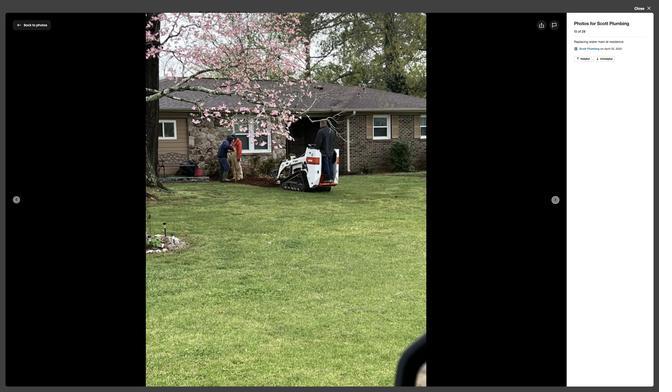 Task type: locate. For each thing, give the bounding box(es) containing it.
1 vertical spatial 2
[[266, 352, 268, 356]]

renovation
[[216, 87, 236, 91]]

bathtub installation
[[199, 234, 230, 239]]

that right "given"
[[357, 331, 362, 335]]

photos & videos element
[[0, 0, 659, 393]]

about the business
[[199, 383, 240, 388]]

at inside "photos & videos" element
[[606, 40, 609, 44]]

" for keith
[[216, 315, 218, 319]]

photos right add
[[553, 22, 565, 28]]

more
[[215, 280, 224, 285]]

scott
[[597, 21, 608, 26], [45, 21, 61, 29], [580, 47, 587, 51]]

next photo image
[[553, 197, 558, 203]]

highlights up discounts_available image
[[199, 113, 220, 118]]

0 horizontal spatial to
[[32, 23, 35, 27]]

all
[[340, 161, 344, 166]]

that
[[357, 331, 362, 335], [305, 348, 310, 351]]

0 horizontal spatial bathtub
[[199, 234, 212, 239]]

1 horizontal spatial -
[[275, 348, 276, 351]]

1 bathtub from the left
[[199, 234, 212, 239]]

photos right back
[[36, 23, 47, 27]]

2
[[345, 315, 346, 319], [266, 352, 268, 356]]

in left less
[[328, 315, 330, 319]]

16 nothelpful v2 image
[[596, 57, 600, 61]]

19
[[210, 280, 214, 285]]

to inside " they were quick to respond - same day - and the gentleman that arrived ( nash
[[242, 348, 245, 351]]

1 horizontal spatial faucet
[[281, 245, 292, 249]]

2 vertical spatial "
[[260, 352, 262, 356]]

" keith answered the phone and had a replacement water heater at my house in less than 2 hours. "
[[216, 315, 358, 319]]

arrived
[[311, 348, 321, 351]]

gas line installation
[[281, 267, 312, 271]]

0 horizontal spatial reviews
[[216, 319, 228, 323]]

that inside called before arriving and showed up at the front end of the estimated time they had given that morning.
[[357, 331, 362, 335]]

next image
[[362, 187, 367, 193]]

" inside " keith answered the phone and had a replacement water heater at my house in less than 2 hours. "
[[216, 315, 218, 319]]

(
[[322, 348, 323, 351]]

by inside the 'available by appointment'
[[334, 136, 338, 140]]

0 horizontal spatial 28
[[345, 161, 349, 166]]

16 info v2 image
[[279, 12, 283, 15]]

photos inside galloway renovation 4 photos
[[202, 93, 212, 97]]

1 vertical spatial water
[[290, 315, 298, 319]]

replacing
[[574, 40, 589, 44]]

disposal up gas line installation at the left bottom
[[296, 256, 309, 260]]

" for 6
[[229, 336, 230, 340]]

1 vertical spatial 28
[[345, 161, 349, 166]]

" inside " in 2 reviews
[[260, 352, 262, 356]]

2 vertical spatial "
[[216, 348, 218, 351]]

1 horizontal spatial bathtub
[[281, 234, 294, 239]]

repair right drain
[[208, 245, 218, 249]]

0 vertical spatial by
[[334, 136, 338, 140]]

- right day
[[275, 348, 276, 351]]

0 vertical spatial 2
[[345, 315, 346, 319]]

" up morning.
[[216, 331, 218, 335]]

1 vertical spatial see
[[203, 280, 209, 285]]

at right up in the left of the page
[[281, 331, 284, 335]]

by right 'verified'
[[251, 223, 256, 228]]

by up appointment at the top
[[334, 136, 338, 140]]

8 years in business
[[233, 136, 248, 145]]

services offered element
[[192, 214, 370, 288]]

1 vertical spatial "
[[216, 331, 218, 335]]

verified by business
[[237, 223, 272, 228]]

from
[[218, 10, 228, 16], [221, 113, 231, 118]]

reviews down before
[[237, 336, 249, 340]]

to right quick
[[242, 348, 245, 351]]

2 horizontal spatial at
[[606, 40, 609, 44]]

1 - from the left
[[258, 348, 259, 351]]

certified_professionals image
[[294, 124, 303, 133]]

1 vertical spatial faucet
[[199, 256, 210, 260]]

- left same
[[258, 348, 259, 351]]

0 horizontal spatial by
[[251, 223, 256, 228]]

and right "arriving"
[[258, 331, 264, 335]]

water left heater
[[290, 315, 298, 319]]

to right back
[[32, 23, 35, 27]]

0 horizontal spatial "
[[229, 336, 230, 340]]

1 horizontal spatial 28
[[582, 29, 586, 34]]

24 close v2 image
[[646, 5, 652, 11]]

0 horizontal spatial faucet
[[199, 256, 210, 260]]

0 vertical spatial water
[[589, 40, 597, 44]]

2 bathtub from the left
[[281, 234, 294, 239]]

verified
[[237, 223, 250, 228]]

2 down same
[[266, 352, 268, 356]]

1 horizontal spatial that
[[357, 331, 362, 335]]

1 horizontal spatial see
[[332, 161, 339, 166]]

1 horizontal spatial garbage
[[281, 256, 295, 260]]

1 vertical spatial by
[[251, 223, 256, 228]]

" in 6 reviews
[[229, 336, 249, 340]]

1 horizontal spatial &
[[261, 141, 263, 145]]

1 vertical spatial from
[[221, 113, 231, 118]]

in down same
[[263, 352, 265, 356]]

helpful
[[581, 57, 590, 60]]

in left 7
[[358, 315, 361, 319]]

1 vertical spatial disposal
[[214, 267, 228, 271]]

in 7 reviews
[[216, 315, 364, 323]]

0 vertical spatial had
[[263, 315, 268, 319]]

0 vertical spatial see
[[332, 161, 339, 166]]

1 horizontal spatial by
[[334, 136, 338, 140]]

had right "they"
[[342, 331, 348, 335]]

workmanship
[[346, 136, 368, 140]]

in left 6
[[231, 336, 234, 340]]

travis button
[[218, 331, 227, 335]]

" inside the '" travis'
[[216, 331, 218, 335]]

0 vertical spatial reviews
[[216, 319, 228, 323]]

that left arrived
[[305, 348, 310, 351]]

& left videos
[[215, 161, 218, 167]]

at left my at the left bottom
[[309, 315, 312, 319]]

0 horizontal spatial photos for scott plumbing
[[13, 21, 91, 29]]

1 vertical spatial had
[[342, 331, 348, 335]]

0 horizontal spatial disposal
[[214, 267, 228, 271]]

kassi s. image
[[199, 331, 213, 345]]

photo of scott plumbing - huntsville, al, us. new shower valve installation along with ada grab bars done in conjunction with our sister company, scott kitchen and bath renovation. image
[[199, 173, 245, 207]]

2 horizontal spatial reviews
[[269, 352, 281, 356]]

replacement
[[272, 315, 289, 319]]

water up scott plumbing link
[[589, 40, 597, 44]]

bathtub up faucet installation
[[281, 234, 294, 239]]

1 vertical spatial highlights
[[215, 303, 236, 308]]

garbage up "line"
[[281, 256, 295, 260]]

photos & videos
[[199, 161, 233, 167]]

in right years
[[246, 136, 248, 140]]

0 horizontal spatial &
[[215, 161, 218, 167]]

for up replacing water main at residence.
[[590, 21, 596, 26]]

1 vertical spatial at
[[309, 315, 312, 319]]

the inside " keith answered the phone and had a replacement water heater at my house in less than 2 hours. "
[[241, 315, 246, 319]]

0 vertical spatial at
[[606, 40, 609, 44]]

repair up 'garbage disposal repair'
[[211, 256, 220, 260]]

photos left 24 arrow right v2 "icon"
[[350, 161, 362, 166]]

0 horizontal spatial see
[[203, 280, 209, 285]]

"
[[216, 315, 218, 319], [216, 331, 218, 335], [216, 348, 218, 351]]

at right main
[[606, 40, 609, 44]]

water inside "photos & videos" element
[[589, 40, 597, 44]]

2 " from the top
[[216, 331, 218, 335]]

in inside the in 7 reviews
[[358, 315, 361, 319]]

add photos
[[544, 22, 565, 28]]

faucet down the bathtub repair at the left bottom
[[281, 245, 292, 249]]

1 vertical spatial &
[[215, 161, 218, 167]]

bathtub up drain
[[199, 234, 212, 239]]

faucet down drain
[[199, 256, 210, 260]]

0 horizontal spatial -
[[258, 348, 259, 351]]

1 horizontal spatial at
[[309, 315, 312, 319]]

0 vertical spatial &
[[261, 141, 263, 145]]

0 horizontal spatial garbage
[[199, 267, 213, 271]]

2 inside " keith answered the phone and had a replacement water heater at my house in less than 2 hours. "
[[345, 315, 346, 319]]

were
[[225, 348, 232, 351]]

photos for scott plumbing
[[574, 21, 629, 26], [13, 21, 91, 29]]

0 vertical spatial faucet
[[281, 245, 292, 249]]

0 horizontal spatial had
[[263, 315, 268, 319]]

plumbing
[[610, 21, 629, 26], [63, 21, 91, 29], [587, 47, 600, 51]]

24 arrow right v2 image
[[364, 161, 370, 167]]

add
[[544, 22, 552, 28]]

1 horizontal spatial for
[[590, 21, 596, 26]]

1 horizontal spatial "
[[260, 352, 262, 356]]

"
[[356, 315, 358, 319], [229, 336, 230, 340], [260, 352, 262, 356]]

highlights from the business
[[199, 113, 259, 118]]

close button
[[635, 5, 652, 11]]

than
[[337, 315, 344, 319]]

0 horizontal spatial at
[[281, 331, 284, 335]]

" down review highlights
[[216, 315, 218, 319]]

see left the 19
[[203, 280, 209, 285]]

2 vertical spatial reviews
[[269, 352, 281, 356]]

0 vertical spatial "
[[356, 315, 358, 319]]

house
[[318, 315, 327, 319]]

0 vertical spatial garbage
[[281, 256, 295, 260]]

by for verified
[[251, 223, 256, 228]]

0 horizontal spatial water
[[290, 315, 298, 319]]

review highlights element
[[192, 295, 373, 367]]

reviews inside the in 7 reviews
[[216, 319, 228, 323]]

in 6 reviews button
[[230, 336, 249, 340]]

1 horizontal spatial to
[[242, 348, 245, 351]]

0 vertical spatial disposal
[[296, 256, 309, 260]]

bathtub
[[199, 234, 212, 239], [281, 234, 294, 239]]

main
[[598, 40, 605, 44]]

0 vertical spatial to
[[32, 23, 35, 27]]

28 right the 10
[[582, 29, 586, 34]]

" down called
[[229, 336, 230, 340]]

garbage
[[281, 256, 295, 260], [199, 267, 213, 271]]

region inside "review highlights" element
[[195, 314, 373, 361]]

22,
[[611, 47, 615, 51]]

1 horizontal spatial reviews
[[237, 336, 249, 340]]

-
[[258, 348, 259, 351], [275, 348, 276, 351]]

by inside services offered element
[[251, 223, 256, 228]]

1 horizontal spatial photos
[[350, 161, 362, 166]]

reviews for 6
[[237, 336, 249, 340]]

1 " from the top
[[216, 315, 218, 319]]

up
[[277, 331, 280, 335]]

0 horizontal spatial photos
[[36, 23, 47, 27]]

to
[[32, 23, 35, 27], [242, 348, 245, 351]]

gas
[[281, 267, 287, 271]]

1 horizontal spatial scott
[[580, 47, 587, 51]]

1 horizontal spatial water
[[589, 40, 597, 44]]

repair for faucet repair
[[211, 256, 220, 260]]

28 right all
[[345, 161, 349, 166]]

" inside the " in 6 reviews
[[229, 336, 230, 340]]

repair for drain repair
[[208, 245, 218, 249]]

close
[[635, 6, 645, 10]]

workmanship_guaranteed image
[[352, 124, 361, 133]]

1 horizontal spatial disposal
[[296, 256, 309, 260]]

owned
[[270, 136, 281, 140]]

0 vertical spatial "
[[216, 315, 218, 319]]

" left 7
[[356, 315, 358, 319]]

scott plumbing on april 22, 2022
[[580, 47, 622, 51]]

disposal up more
[[214, 267, 228, 271]]

0 horizontal spatial that
[[305, 348, 310, 351]]

" for travis
[[216, 331, 218, 335]]

region containing in 7 reviews
[[195, 314, 373, 361]]

reviews down the keith button
[[216, 319, 228, 323]]

0 vertical spatial 28
[[582, 29, 586, 34]]

0 horizontal spatial of
[[304, 331, 307, 335]]

2 horizontal spatial scott
[[597, 21, 608, 26]]

" up knowledgeable
[[216, 348, 218, 351]]

2 horizontal spatial "
[[356, 315, 358, 319]]

info icon image
[[261, 114, 265, 117], [261, 114, 265, 117]]

and right phone in the bottom of the page
[[257, 315, 262, 319]]

disposal for repair
[[214, 267, 228, 271]]

highlights up keith
[[215, 303, 236, 308]]

0 vertical spatial from
[[218, 10, 228, 16]]

see inside "photos & videos" element
[[332, 161, 339, 166]]

back
[[24, 23, 31, 27]]

in 7 reviews button
[[216, 315, 364, 323]]

of right the 10
[[578, 29, 581, 34]]

photo of scott plumbing - huntsville, al, us. new sewer line replacement with clean out image
[[248, 173, 294, 207]]

" down same
[[260, 352, 262, 356]]

see all 28 photos
[[332, 161, 362, 166]]

1 horizontal spatial of
[[578, 29, 581, 34]]

see
[[332, 161, 339, 166], [203, 280, 209, 285]]

gentleman
[[289, 348, 304, 351]]

& down family-
[[261, 141, 263, 145]]

0 vertical spatial that
[[357, 331, 362, 335]]

2 vertical spatial at
[[281, 331, 284, 335]]

0 horizontal spatial 2
[[266, 352, 268, 356]]

and down quick
[[239, 352, 244, 356]]

2 horizontal spatial photos
[[553, 22, 565, 28]]

2 right than
[[345, 315, 346, 319]]

0 vertical spatial highlights
[[199, 113, 220, 118]]

repair up faucet installation
[[295, 234, 304, 239]]

see left all
[[332, 161, 339, 166]]

of inside called before arriving and showed up at the front end of the estimated time they had given that morning.
[[304, 331, 307, 335]]

1 vertical spatial that
[[305, 348, 310, 351]]

faucet repair
[[199, 256, 220, 260]]

1 vertical spatial to
[[242, 348, 245, 351]]

to inside back to photos 'button'
[[32, 23, 35, 27]]

reviews down " they were quick to respond - same day - and the gentleman that arrived ( nash
[[269, 352, 281, 356]]

from for highlights
[[221, 113, 231, 118]]

water inside " keith answered the phone and had a replacement water heater at my house in less than 2 hours. "
[[290, 315, 298, 319]]

faucet
[[281, 245, 292, 249], [199, 256, 210, 260]]

hours.
[[347, 315, 356, 319]]

see for see all 28 photos
[[332, 161, 339, 166]]

and
[[257, 315, 262, 319], [258, 331, 264, 335], [277, 348, 283, 351], [239, 352, 244, 356]]

region
[[195, 314, 373, 361]]

1 vertical spatial garbage
[[199, 267, 213, 271]]

24 flag v2 image
[[552, 23, 557, 28]]

10 of 28
[[574, 29, 586, 34]]

see inside button
[[203, 280, 209, 285]]

heater
[[299, 315, 308, 319]]

had left a
[[263, 315, 268, 319]]

disposal for installation
[[296, 256, 309, 260]]

garbage down faucet repair
[[199, 267, 213, 271]]

3 " from the top
[[216, 348, 218, 351]]

services offered
[[199, 222, 234, 228]]

1 vertical spatial of
[[304, 331, 307, 335]]

1 vertical spatial "
[[229, 336, 230, 340]]

1 vertical spatial reviews
[[237, 336, 249, 340]]

1 horizontal spatial had
[[342, 331, 348, 335]]

& inside the 'family-owned & operated'
[[261, 141, 263, 145]]

for right back
[[36, 21, 44, 29]]

0 vertical spatial of
[[578, 29, 581, 34]]

and inside " they were quick to respond - same day - and the gentleman that arrived ( nash
[[277, 348, 283, 351]]

services
[[199, 222, 217, 228]]

and right day
[[277, 348, 283, 351]]

my
[[313, 315, 317, 319]]

of right end
[[304, 331, 307, 335]]

at
[[606, 40, 609, 44], [309, 315, 312, 319], [281, 331, 284, 335]]

given
[[348, 331, 356, 335]]

1 horizontal spatial 2
[[345, 315, 346, 319]]

was
[[332, 348, 338, 351]]

0 horizontal spatial plumbing
[[63, 21, 91, 29]]

highlights
[[199, 113, 220, 118], [215, 303, 236, 308]]



Task type: vqa. For each thing, say whether or not it's contained in the screenshot.
Previous photo
yes



Task type: describe. For each thing, give the bounding box(es) containing it.
) was professional, knowledgeable and courteous.
[[216, 348, 357, 356]]

faucet for faucet repair
[[199, 256, 210, 260]]

drain
[[199, 245, 207, 249]]

2 - from the left
[[275, 348, 276, 351]]

highlights inside "review highlights" element
[[215, 303, 236, 308]]

they
[[218, 348, 225, 351]]

business inside services offered element
[[257, 223, 272, 228]]

replacing water main at residence.
[[574, 40, 624, 44]]

bathtub for bathtub installation
[[199, 234, 212, 239]]

keith
[[218, 315, 226, 319]]

discounts
[[203, 136, 220, 140]]

before
[[237, 331, 246, 335]]

knowledgeable
[[216, 352, 238, 356]]

available
[[318, 136, 333, 140]]

by for available
[[334, 136, 338, 140]]

24 add photo v2 image
[[537, 22, 542, 28]]

morning.
[[216, 336, 229, 340]]

)
[[331, 348, 331, 351]]

a
[[269, 315, 271, 319]]

same
[[260, 348, 268, 351]]

back to photos button
[[13, 20, 51, 30]]

see 19 more
[[203, 280, 224, 285]]

certified professionals
[[288, 136, 310, 145]]

see 19 more button
[[199, 278, 234, 288]]

operated
[[264, 141, 279, 145]]

faucet installation
[[281, 245, 310, 249]]

available
[[204, 141, 219, 145]]

Search photos text field
[[572, 21, 646, 30]]

showed
[[264, 331, 276, 335]]

garbage for garbage disposal installation
[[281, 256, 295, 260]]

bathtub repair
[[281, 234, 304, 239]]

16 checkmark badged v2 image
[[273, 224, 277, 227]]

and inside ) was professional, knowledgeable and courteous.
[[239, 352, 244, 356]]

family_owned_operated image
[[265, 124, 274, 133]]

1 horizontal spatial photos for scott plumbing
[[574, 21, 629, 26]]

helpful button
[[574, 56, 592, 62]]

available_by_appointment image
[[323, 124, 332, 133]]

photos inside 'button'
[[36, 23, 47, 27]]

keith button
[[218, 315, 226, 319]]

0 horizontal spatial scott
[[45, 21, 61, 29]]

answered
[[226, 315, 240, 319]]

that inside " they were quick to respond - same day - and the gentleman that arrived ( nash
[[305, 348, 310, 351]]

on
[[601, 47, 604, 51]]

phone
[[247, 315, 256, 319]]

" inside " keith answered the phone and had a replacement water heater at my house in less than 2 hours. "
[[356, 315, 358, 319]]

repair for bathtub repair
[[295, 234, 304, 239]]

years_in_business image
[[236, 124, 245, 133]]

" they were quick to respond - same day - and the gentleman that arrived ( nash
[[216, 348, 331, 351]]

garbage for garbage disposal repair
[[199, 267, 213, 271]]

see all 28 photos link
[[332, 161, 370, 167]]

family-
[[258, 136, 270, 140]]

faucet for faucet installation
[[281, 245, 292, 249]]

residence.
[[610, 40, 624, 44]]

4
[[199, 93, 201, 97]]

0 horizontal spatial for
[[36, 21, 44, 29]]

1 horizontal spatial plumbing
[[587, 47, 600, 51]]

of inside "photos & videos" element
[[578, 29, 581, 34]]

see for see 19 more
[[203, 280, 209, 285]]

reviews for 2
[[269, 352, 281, 356]]

galloway renovation 4 photos
[[199, 87, 236, 97]]

andrea h. image
[[199, 347, 213, 361]]

galloway
[[199, 87, 215, 91]]

end
[[298, 331, 303, 335]]

2 horizontal spatial plumbing
[[610, 21, 629, 26]]

7
[[362, 315, 364, 319]]

garbage disposal repair
[[199, 267, 238, 271]]

at inside called before arriving and showed up at the front end of the estimated time they had given that morning.
[[281, 331, 284, 335]]

about
[[199, 383, 211, 388]]

garbage disposal installation
[[281, 256, 328, 260]]

" inside " they were quick to respond - same day - and the gentleman that arrived ( nash
[[216, 348, 218, 351]]

previous photo image
[[14, 197, 19, 203]]

unhelpful button
[[594, 56, 615, 62]]

16 helpful v2 image
[[576, 57, 580, 61]]

from for portfolio
[[218, 10, 228, 16]]

" in 2 reviews
[[260, 352, 281, 356]]

line
[[288, 267, 294, 271]]

and inside " keith answered the phone and had a replacement water heater at my house in less than 2 hours. "
[[257, 315, 262, 319]]

called before arriving and showed up at the front end of the estimated time they had given that morning.
[[216, 331, 362, 340]]

10
[[574, 29, 577, 34]]

bathtub for bathtub repair
[[281, 234, 294, 239]]

" travis
[[216, 331, 227, 335]]

southern 1. image
[[199, 314, 213, 328]]

24 chevron down v2 image
[[225, 280, 230, 285]]

certified
[[292, 136, 306, 140]]

had inside " keith answered the phone and had a replacement water heater at my house in less than 2 hours. "
[[263, 315, 268, 319]]

back to photos
[[24, 23, 47, 27]]

24 share v2 image
[[539, 23, 544, 28]]

and inside called before arriving and showed up at the front end of the estimated time they had given that morning.
[[258, 331, 264, 335]]

nash
[[323, 348, 331, 351]]

travis
[[218, 331, 227, 335]]

portfolio
[[199, 10, 217, 16]]

offered
[[218, 222, 234, 228]]

had inside called before arriving and showed up at the front end of the estimated time they had given that morning.
[[342, 331, 348, 335]]

professional,
[[339, 348, 357, 351]]

guaranteed
[[348, 141, 366, 145]]

at inside " keith answered the phone and had a replacement water heater at my house in less than 2 hours. "
[[309, 315, 312, 319]]

they
[[335, 331, 341, 335]]

years
[[236, 136, 245, 140]]

discounts_available image
[[207, 124, 216, 133]]

in inside 8 years in business
[[246, 136, 248, 140]]

6
[[235, 336, 237, 340]]

videos
[[219, 161, 233, 167]]

28 for of
[[582, 29, 586, 34]]

" for 2
[[260, 352, 262, 356]]

28 for all
[[345, 161, 349, 166]]

scott plumbing link
[[580, 47, 601, 51]]

quick
[[233, 348, 241, 351]]

review highlights
[[199, 303, 236, 308]]

front
[[290, 331, 297, 335]]

arriving
[[247, 331, 257, 335]]

8
[[233, 136, 235, 140]]

estimated
[[313, 331, 327, 335]]

april
[[605, 47, 611, 51]]

portfolio from the business element
[[192, 2, 372, 97]]

nash button
[[323, 348, 331, 351]]

the inside " they were quick to respond - same day - and the gentleman that arrived ( nash
[[284, 348, 288, 351]]

portfolio from the business
[[199, 10, 256, 16]]

sponsored
[[259, 11, 278, 16]]

in 2 reviews button
[[262, 352, 281, 356]]

in inside " keith answered the phone and had a replacement water heater at my house in less than 2 hours. "
[[328, 315, 330, 319]]

previous image
[[202, 187, 207, 193]]

available by appointment
[[317, 136, 338, 145]]

drain repair
[[199, 245, 218, 249]]

photo of scott plumbing - huntsville, al, us. replacement 50 gal rheem water heater in garage. image
[[298, 173, 343, 207]]

repair up 24 chevron down v2 image
[[229, 267, 238, 271]]

discounts available
[[203, 136, 220, 145]]

day
[[269, 348, 274, 351]]

respond
[[246, 348, 257, 351]]

24 arrow left v2 image
[[16, 22, 22, 28]]

workmanship guaranteed
[[346, 136, 368, 145]]



